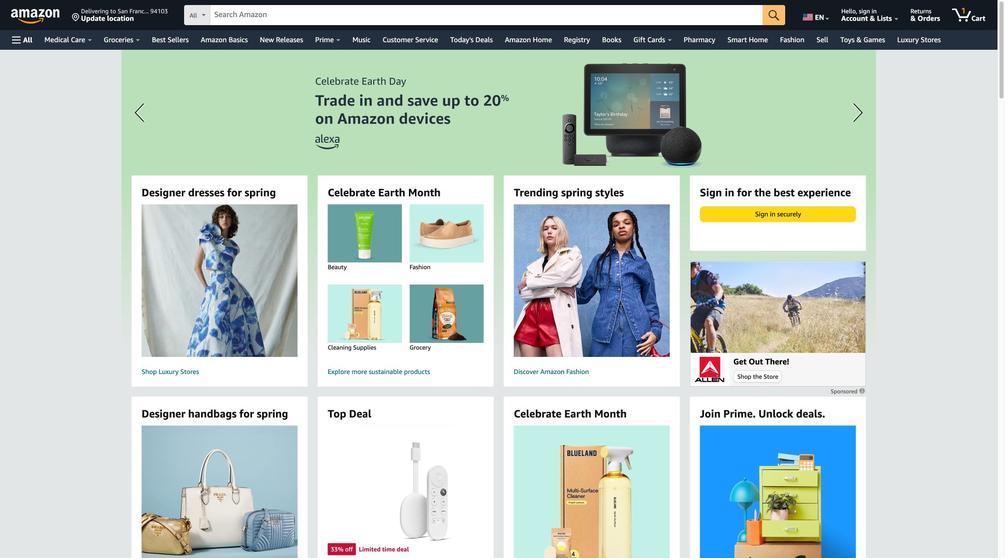 Task type: describe. For each thing, give the bounding box(es) containing it.
shop designer dresses for spring. image
[[124, 205, 315, 357]]

none search field inside navigation navigation
[[184, 5, 786, 26]]

navigation navigation
[[0, 0, 998, 50]]

trending spring styles image
[[497, 205, 688, 357]]

none submit inside search field
[[763, 5, 786, 25]]

fashion image
[[400, 205, 494, 263]]

amazon image
[[11, 9, 60, 24]]



Task type: vqa. For each thing, say whether or not it's contained in the screenshot.
Celebrate Earth Day. Trade in and save up to 20% on Amazon devices. Alexa. 'image'
yes



Task type: locate. For each thing, give the bounding box(es) containing it.
None submit
[[763, 5, 786, 25]]

beauty image
[[318, 205, 412, 263]]

shop designer handbags in luxury stores at amazon fashion. image
[[124, 426, 315, 559]]

main content
[[0, 50, 998, 559]]

grocery image
[[400, 285, 494, 343]]

google chromecast image
[[358, 426, 454, 542]]

celebrate earth day. trade in and save up to 20% on amazon devices. alexa. image
[[122, 50, 877, 352]]

cleaning supplies image
[[318, 285, 412, 343]]

join prime. unlock deals. image
[[701, 405, 857, 559]]

Search Amazon text field
[[210, 6, 763, 25]]

None search field
[[184, 5, 786, 26]]

celebrate earth month image
[[497, 426, 688, 559]]



